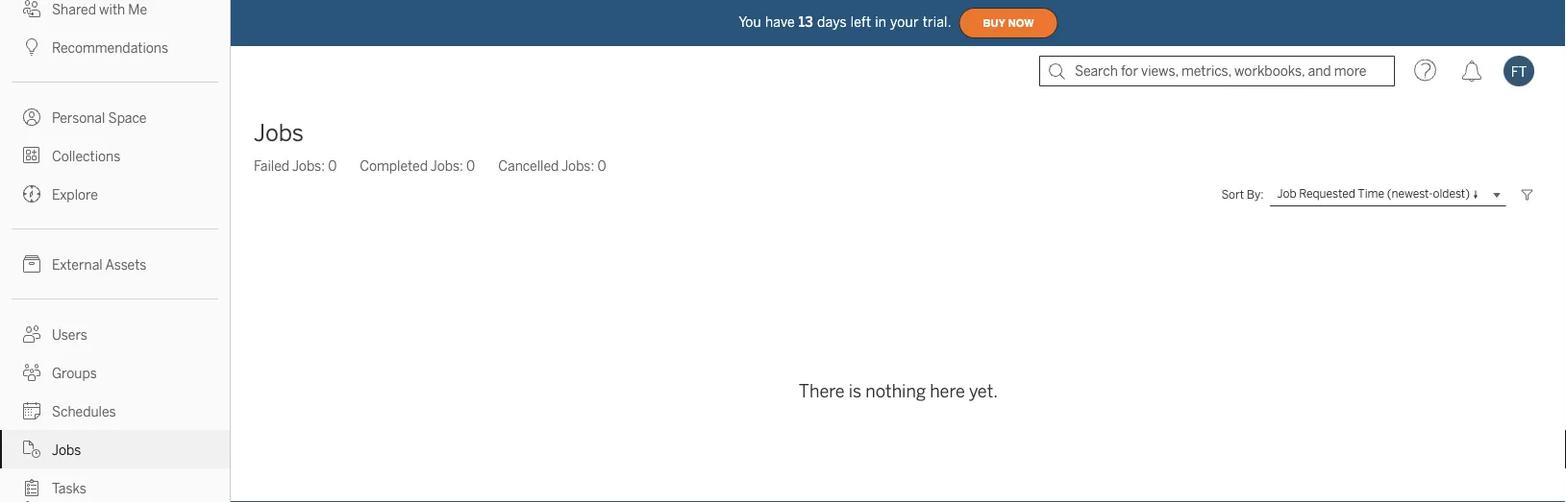 Task type: locate. For each thing, give the bounding box(es) containing it.
0 vertical spatial jobs
[[254, 120, 304, 147]]

sort
[[1222, 188, 1244, 202]]

have
[[765, 14, 795, 30]]

users link
[[0, 315, 230, 354]]

schedules
[[52, 404, 116, 420]]

external assets link
[[0, 245, 230, 284]]

personal space link
[[0, 98, 230, 137]]

1 jobs: from the left
[[292, 158, 325, 174]]

tasks
[[52, 481, 86, 497]]

jobs:
[[292, 158, 325, 174], [431, 158, 463, 174], [562, 158, 594, 174]]

3 jobs: from the left
[[562, 158, 594, 174]]

days
[[817, 14, 847, 30]]

1 vertical spatial jobs
[[52, 443, 81, 459]]

personal space
[[52, 110, 147, 126]]

0 right cancelled
[[597, 158, 606, 174]]

job
[[1277, 187, 1297, 201]]

jobs: right cancelled
[[562, 158, 594, 174]]

with
[[99, 1, 125, 17]]

jobs: right 'completed'
[[431, 158, 463, 174]]

schedules link
[[0, 392, 230, 431]]

there is nothing here yet.
[[799, 382, 998, 402]]

jobs up tasks
[[52, 443, 81, 459]]

0 horizontal spatial 0
[[328, 158, 337, 174]]

cancelled
[[498, 158, 559, 174]]

job requested time (newest-oldest) button
[[1270, 184, 1507, 207]]

users
[[52, 327, 87, 343]]

external
[[52, 257, 103, 273]]

2 horizontal spatial jobs:
[[562, 158, 594, 174]]

trial.
[[923, 14, 952, 30]]

yet.
[[969, 382, 998, 402]]

is
[[849, 382, 862, 402]]

your
[[891, 14, 919, 30]]

jobs up failed
[[254, 120, 304, 147]]

2 horizontal spatial 0
[[597, 158, 606, 174]]

job requested time (newest-oldest)
[[1277, 187, 1470, 201]]

explore link
[[0, 175, 230, 213]]

2 0 from the left
[[466, 158, 475, 174]]

explore
[[52, 187, 98, 203]]

collections
[[52, 149, 120, 164]]

0
[[328, 158, 337, 174], [466, 158, 475, 174], [597, 158, 606, 174]]

shared with me
[[52, 1, 147, 17]]

jobs
[[254, 120, 304, 147], [52, 443, 81, 459]]

2 jobs: from the left
[[431, 158, 463, 174]]

collections link
[[0, 137, 230, 175]]

buy now
[[983, 17, 1034, 29]]

oldest)
[[1433, 187, 1470, 201]]

1 0 from the left
[[328, 158, 337, 174]]

3 0 from the left
[[597, 158, 606, 174]]

1 horizontal spatial jobs:
[[431, 158, 463, 174]]

0 left cancelled
[[466, 158, 475, 174]]

jobs: right failed
[[292, 158, 325, 174]]

you have 13 days left in your trial.
[[739, 14, 952, 30]]

13
[[799, 14, 813, 30]]

0 horizontal spatial jobs:
[[292, 158, 325, 174]]

(newest-
[[1387, 187, 1433, 201]]

buy
[[983, 17, 1006, 29]]

1 horizontal spatial 0
[[466, 158, 475, 174]]

1 horizontal spatial jobs
[[254, 120, 304, 147]]

0 right failed
[[328, 158, 337, 174]]

shared
[[52, 1, 96, 17]]



Task type: describe. For each thing, give the bounding box(es) containing it.
in
[[875, 14, 887, 30]]

you
[[739, 14, 761, 30]]

there
[[799, 382, 845, 402]]

jobs: for failed
[[292, 158, 325, 174]]

space
[[108, 110, 147, 126]]

groups link
[[0, 354, 230, 392]]

now
[[1008, 17, 1034, 29]]

personal
[[52, 110, 105, 126]]

recommendations link
[[0, 28, 230, 66]]

external assets
[[52, 257, 146, 273]]

nothing
[[866, 382, 926, 402]]

failed jobs: 0
[[254, 158, 337, 174]]

buy now button
[[959, 8, 1058, 38]]

here
[[930, 382, 965, 402]]

Search for views, metrics, workbooks, and more text field
[[1039, 56, 1395, 87]]

0 for failed jobs: 0
[[328, 158, 337, 174]]

assets
[[105, 257, 146, 273]]

recommendations
[[52, 40, 168, 56]]

jobs: for cancelled
[[562, 158, 594, 174]]

shared with me link
[[0, 0, 230, 28]]

requested
[[1299, 187, 1356, 201]]

completed
[[360, 158, 428, 174]]

completed jobs: 0
[[360, 158, 475, 174]]

failed
[[254, 158, 290, 174]]

by:
[[1247, 188, 1264, 202]]

me
[[128, 1, 147, 17]]

0 horizontal spatial jobs
[[52, 443, 81, 459]]

tasks link
[[0, 469, 230, 503]]

0 for cancelled jobs: 0
[[597, 158, 606, 174]]

groups
[[52, 366, 97, 382]]

0 for completed jobs: 0
[[466, 158, 475, 174]]

sort by:
[[1222, 188, 1264, 202]]

time
[[1358, 187, 1385, 201]]

left
[[851, 14, 871, 30]]

jobs link
[[0, 431, 230, 469]]

cancelled jobs: 0
[[498, 158, 606, 174]]

jobs: for completed
[[431, 158, 463, 174]]



Task type: vqa. For each thing, say whether or not it's contained in the screenshot.
'Completed'
yes



